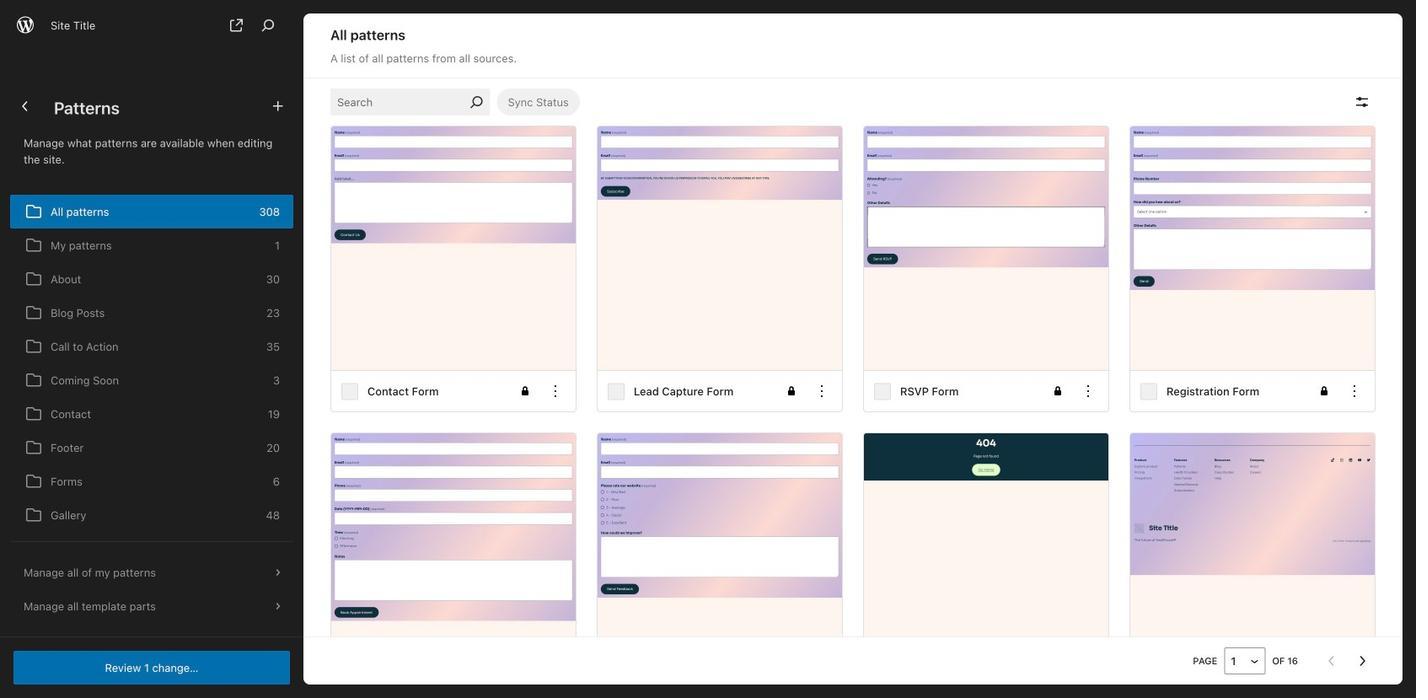 Task type: vqa. For each thing, say whether or not it's contained in the screenshot.
middle Actions Icon
yes



Task type: describe. For each thing, give the bounding box(es) containing it.
view options image
[[1353, 92, 1373, 112]]

actions image
[[812, 381, 832, 402]]

view site (opens in a new tab) image
[[226, 15, 247, 35]]

open command palette image
[[258, 15, 278, 35]]

2 actions image from the left
[[1345, 381, 1365, 402]]

create pattern image
[[268, 96, 288, 116]]



Task type: locate. For each thing, give the bounding box(es) containing it.
None checkbox
[[342, 383, 358, 400], [1141, 383, 1158, 400], [342, 383, 358, 400], [1141, 383, 1158, 400]]

Search search field
[[331, 89, 467, 116]]

list
[[10, 195, 293, 698], [10, 556, 293, 623]]

1 horizontal spatial actions image
[[1345, 381, 1365, 402]]

1 actions image from the left
[[546, 381, 566, 402]]

1 list from the top
[[10, 195, 293, 698]]

back image
[[15, 96, 35, 116]]

0 horizontal spatial actions image
[[546, 381, 566, 402]]

list item
[[10, 195, 293, 229]]

2 list from the top
[[10, 556, 293, 623]]

previous page image
[[1322, 651, 1343, 671]]

actions image
[[546, 381, 566, 402], [1345, 381, 1365, 402]]

next page image
[[1353, 651, 1373, 671]]

None checkbox
[[608, 383, 625, 400], [875, 383, 891, 400], [608, 383, 625, 400], [875, 383, 891, 400]]



